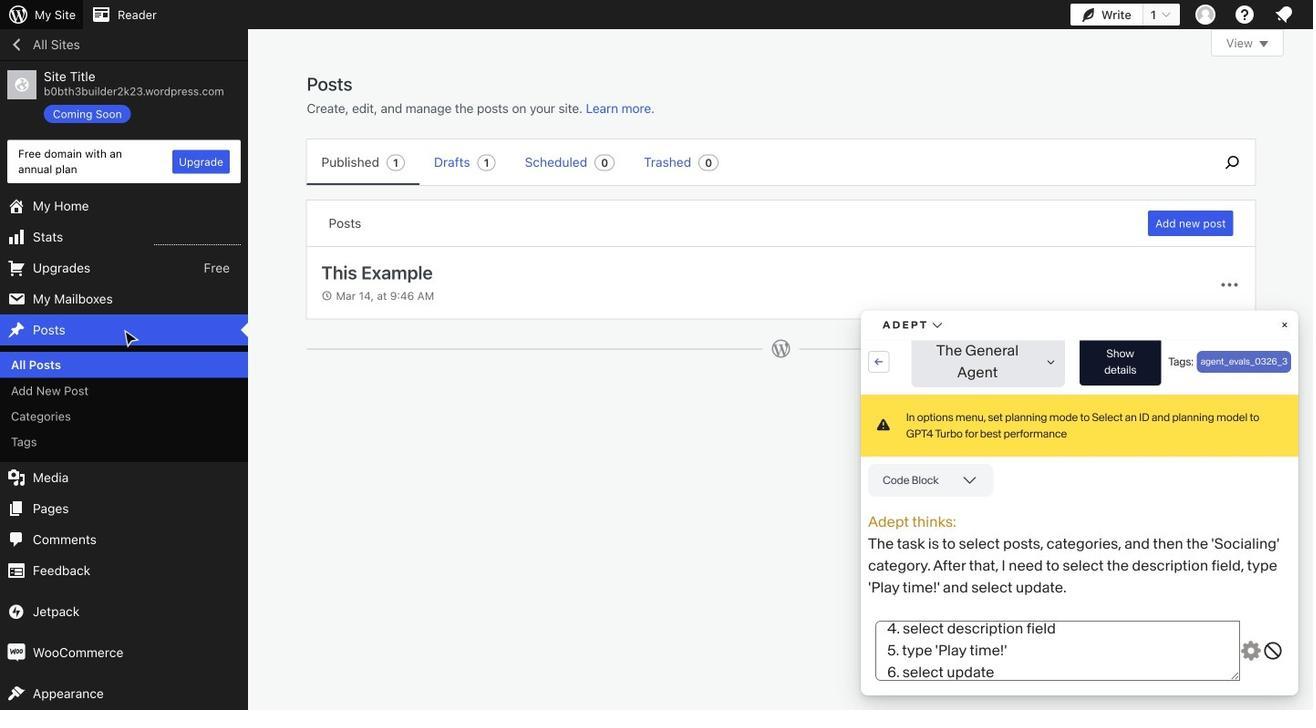 Task type: vqa. For each thing, say whether or not it's contained in the screenshot.
the 'plugin icon'
no



Task type: locate. For each thing, give the bounding box(es) containing it.
folder image
[[321, 208, 342, 230]]

socialing image
[[321, 258, 342, 280]]

Search search field
[[352, 140, 1100, 192]]

1 vertical spatial toggle menu image
[[1212, 308, 1233, 330]]

highest hourly views 0 image
[[154, 234, 241, 245]]

row
[[307, 194, 1255, 345]]

1 toggle menu image from the top
[[1212, 258, 1233, 280]]

1 vertical spatial list item
[[1305, 188, 1313, 273]]

img image
[[7, 603, 26, 621], [7, 644, 26, 662]]

2 toggle menu image from the top
[[1212, 308, 1233, 330]]

manage your notifications image
[[1273, 4, 1295, 26]]

0 vertical spatial img image
[[7, 603, 26, 621]]

0 vertical spatial toggle menu image
[[1212, 258, 1233, 280]]

0 vertical spatial list item
[[1305, 93, 1313, 160]]

closed image
[[1259, 41, 1269, 47]]

open search image
[[307, 155, 352, 177]]

1 vertical spatial img image
[[7, 644, 26, 662]]

toggle menu image
[[1212, 258, 1233, 280], [1212, 308, 1233, 330]]

main content
[[307, 29, 1284, 345]]

None search field
[[307, 140, 1100, 192]]

list item
[[1305, 93, 1313, 160], [1305, 188, 1313, 273]]



Task type: describe. For each thing, give the bounding box(es) containing it.
1 list item from the top
[[1305, 93, 1313, 160]]

toggle menu image for socialing image
[[1212, 258, 1233, 280]]

2 list item from the top
[[1305, 188, 1313, 273]]

2 img image from the top
[[7, 644, 26, 662]]

help image
[[1234, 4, 1256, 26]]

usc image
[[321, 308, 342, 330]]

toggle menu image for usc image
[[1212, 308, 1233, 330]]

toggle menu image
[[1212, 208, 1233, 230]]

my profile image
[[1196, 5, 1216, 25]]

1 img image from the top
[[7, 603, 26, 621]]



